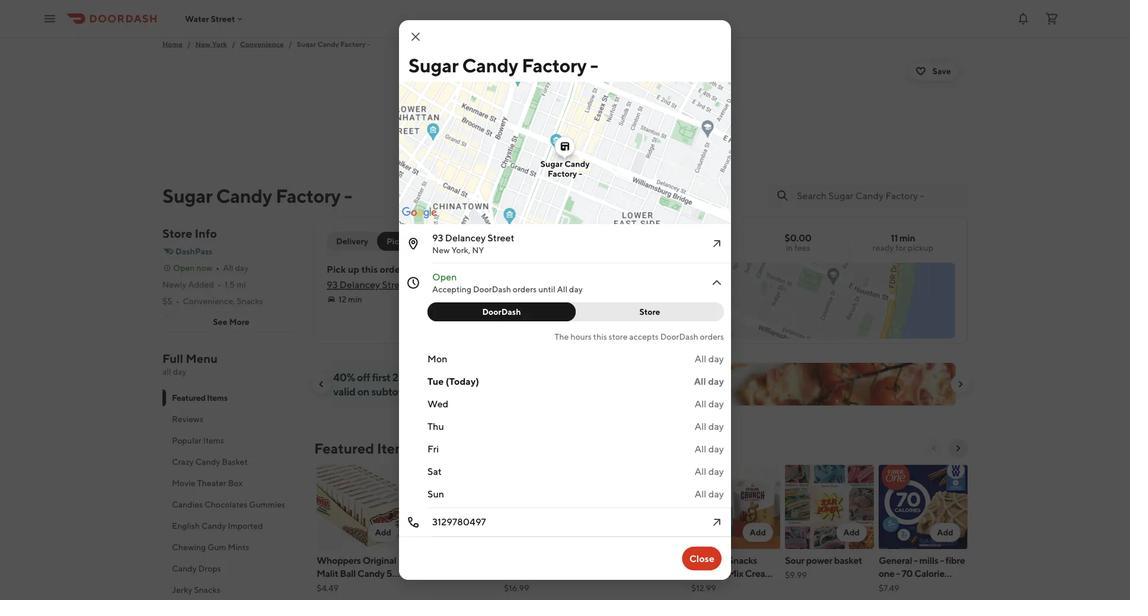 Task type: locate. For each thing, give the bounding box(es) containing it.
sour up $9.99
[[785, 555, 804, 566]]

see
[[213, 317, 227, 327]]

delancey up york,
[[445, 232, 486, 243]]

box down basket in the bottom left of the page
[[228, 478, 243, 488]]

11 min ready for pickup
[[873, 232, 933, 253]]

hour options option group
[[427, 302, 724, 321]]

convenience link
[[240, 38, 284, 50]]

gummies
[[249, 500, 285, 509]]

2 horizontal spatial street
[[488, 232, 514, 243]]

delancey up 12 min
[[340, 279, 380, 290]]

map region containing sugar candy factory -
[[366, 0, 821, 239]]

sour inside sour patch - 4 different flavor- 5oz $16.99
[[504, 555, 523, 566]]

group order
[[440, 236, 489, 246]]

3129780497
[[432, 516, 486, 527]]

snacks down drops at the bottom left of page
[[194, 585, 220, 595]]

0 horizontal spatial delancey
[[340, 279, 380, 290]]

whoppers
[[317, 555, 361, 566]]

day inside open accepting doordash orders until all day
[[569, 284, 583, 294]]

store for store info
[[162, 226, 192, 240]]

1 vertical spatial new
[[432, 245, 450, 255]]

tue
[[427, 376, 444, 387]]

info
[[195, 226, 217, 240]]

patch for kids
[[431, 555, 456, 566]]

day inside full menu all day
[[173, 367, 186, 376]]

2 patch from the left
[[525, 555, 549, 566]]

2 vertical spatial street
[[382, 279, 409, 290]]

all day for thu
[[695, 421, 724, 432]]

up left to
[[432, 371, 444, 383]]

• left 1.5 in the top of the page
[[218, 280, 221, 289]]

0 horizontal spatial up
[[348, 264, 359, 275]]

6 add button from the left
[[836, 523, 867, 542]]

candy drops button
[[162, 558, 300, 579]]

accepts
[[629, 332, 659, 342]]

0 horizontal spatial /
[[187, 40, 191, 48]]

water
[[185, 14, 209, 24]]

0 vertical spatial theater
[[197, 478, 226, 488]]

snacks down mi
[[237, 296, 263, 306]]

up inside 40% off first 2 orders up to $10 off with 40welcome, valid on subtotals $15
[[432, 371, 444, 383]]

0 horizontal spatial orders
[[400, 371, 430, 383]]

map region for the bottom powered by google image
[[340, 235, 1099, 387]]

1 vertical spatial click item image
[[710, 515, 724, 529]]

this left store
[[593, 332, 607, 342]]

0 vertical spatial min
[[899, 232, 915, 243]]

1 horizontal spatial min
[[899, 232, 915, 243]]

1 vertical spatial theater
[[347, 581, 379, 592]]

snacks up mix
[[728, 555, 757, 566]]

all for mon
[[695, 353, 706, 364]]

• right now
[[216, 263, 219, 273]]

this up 93 delancey street link on the left top
[[361, 264, 378, 275]]

add button for sour power basket
[[836, 523, 867, 542]]

orders inside open accepting doordash orders until all day
[[513, 284, 537, 294]]

1 horizontal spatial sour
[[504, 555, 523, 566]]

min inside '11 min ready for pickup'
[[899, 232, 915, 243]]

chewing gum mints
[[172, 542, 249, 552]]

93 inside "pick up this order at: 93 delancey street"
[[327, 279, 338, 290]]

up right pick
[[348, 264, 359, 275]]

sour up candy
[[410, 555, 430, 566]]

first
[[372, 371, 390, 383]]

this
[[361, 264, 378, 275], [593, 332, 607, 342]]

box right 1 on the bottom left of the page
[[340, 594, 356, 600]]

catalina snacks crunch- mix creamy ranch- 6oz
[[691, 555, 778, 592]]

popular
[[172, 435, 201, 445]]

0 vertical spatial powered by google image
[[402, 207, 437, 219]]

2 horizontal spatial orders
[[700, 332, 724, 342]]

wonderful pistachios image
[[598, 465, 687, 549]]

4 add button from the left
[[649, 523, 679, 542]]

jerky snacks button
[[162, 579, 300, 600]]

2 vertical spatial doordash
[[660, 332, 698, 342]]

sour patch kids candy
[[410, 555, 476, 579]]

open up newly
[[173, 263, 195, 273]]

2 / from the left
[[232, 40, 235, 48]]

delivery
[[336, 236, 368, 246]]

min right 12
[[348, 294, 362, 304]]

$9.99
[[785, 570, 807, 580]]

sour power basket image
[[785, 465, 874, 549]]

items
[[207, 393, 227, 403], [203, 435, 224, 445], [377, 440, 414, 457]]

min right 11
[[899, 232, 915, 243]]

this inside sugar candy factory - dialog
[[593, 332, 607, 342]]

map region
[[366, 0, 821, 239], [340, 235, 1099, 387]]

1 horizontal spatial patch
[[525, 555, 549, 566]]

0 horizontal spatial featured items
[[172, 393, 227, 403]]

add button for catalina snacks crunch- mix creamy ranch- 6oz
[[743, 523, 773, 542]]

2 horizontal spatial box
[[340, 594, 356, 600]]

previous button of carousel image
[[317, 379, 326, 389]]

0 vertical spatial this
[[361, 264, 378, 275]]

93
[[432, 232, 443, 243], [327, 279, 338, 290]]

1 horizontal spatial off
[[477, 371, 490, 383]]

93 delancey street link
[[327, 279, 409, 290]]

3 add from the left
[[562, 527, 579, 537]]

click item image up catalina
[[710, 515, 724, 529]]

2
[[392, 371, 398, 383]]

1 horizontal spatial 93
[[432, 232, 443, 243]]

new left york
[[195, 40, 211, 48]]

1 vertical spatial street
[[488, 232, 514, 243]]

all inside open accepting doordash orders until all day
[[557, 284, 567, 294]]

powered by google image up pickup
[[402, 207, 437, 219]]

theater inside button
[[197, 478, 226, 488]]

now
[[196, 263, 212, 273]]

2 vertical spatial orders
[[400, 371, 430, 383]]

0 horizontal spatial open
[[173, 263, 195, 273]]

all for tue (today)
[[694, 376, 706, 387]]

catalina
[[691, 555, 726, 566]]

snacks for jerky snacks
[[194, 585, 220, 595]]

1 horizontal spatial street
[[382, 279, 409, 290]]

/ right home
[[187, 40, 191, 48]]

0 vertical spatial 93
[[432, 232, 443, 243]]

1 vertical spatial this
[[593, 332, 607, 342]]

add for wonderful pistachios
[[656, 527, 672, 537]]

full menu all day
[[162, 352, 218, 376]]

1 vertical spatial •
[[218, 280, 221, 289]]

open for open now
[[173, 263, 195, 273]]

featured items up reviews
[[172, 393, 227, 403]]

kids
[[457, 555, 476, 566]]

1 add button from the left
[[368, 523, 398, 542]]

all day for fri
[[695, 443, 724, 454]]

store up dashpass
[[162, 226, 192, 240]]

93 inside 93 delancey street new york, ny
[[432, 232, 443, 243]]

sugar candy factory -
[[409, 54, 598, 76], [540, 159, 590, 178], [540, 159, 590, 178], [162, 184, 352, 207]]

subtotals
[[371, 385, 415, 398]]

4 add from the left
[[656, 527, 672, 537]]

0 vertical spatial click item image
[[710, 276, 724, 290]]

add button for sour patch kids candy
[[462, 523, 492, 542]]

menu
[[186, 352, 218, 366]]

more
[[229, 317, 250, 327]]

0 horizontal spatial patch
[[431, 555, 456, 566]]

off up on at the bottom of the page
[[357, 371, 370, 383]]

5 add from the left
[[750, 527, 766, 537]]

5 add button from the left
[[743, 523, 773, 542]]

1 vertical spatial min
[[348, 294, 362, 304]]

at:
[[406, 264, 417, 275]]

7 add button from the left
[[930, 523, 961, 542]]

powered by google image up mon
[[429, 321, 464, 333]]

2 click item image from the top
[[710, 515, 724, 529]]

0 vertical spatial street
[[211, 14, 235, 24]]

sat
[[427, 466, 442, 477]]

english candy imported button
[[162, 515, 300, 537]]

1
[[335, 594, 338, 600]]

snacks for catalina snacks crunch- mix creamy ranch- 6oz
[[728, 555, 757, 566]]

catalina snacks crunch- mix creamy ranch- 6oz image
[[691, 465, 780, 549]]

2 sour from the left
[[504, 555, 523, 566]]

day
[[235, 263, 249, 273], [569, 284, 583, 294], [708, 353, 724, 364], [173, 367, 186, 376], [708, 376, 724, 387], [708, 398, 724, 409], [708, 421, 724, 432], [708, 443, 724, 454], [708, 466, 724, 477], [708, 488, 724, 500]]

items left "fri"
[[377, 440, 414, 457]]

click item image
[[710, 237, 724, 251]]

93 delancey street new york, ny
[[432, 232, 514, 255]]

1 horizontal spatial this
[[593, 332, 607, 342]]

1 vertical spatial featured items
[[314, 440, 414, 457]]

items up reviews button
[[207, 393, 227, 403]]

full
[[162, 352, 183, 366]]

crazy candy basket
[[172, 457, 248, 467]]

featured up reviews
[[172, 393, 205, 403]]

order methods option group
[[327, 232, 423, 251]]

sour up different
[[504, 555, 523, 566]]

0 horizontal spatial off
[[357, 371, 370, 383]]

malit
[[317, 568, 338, 579]]

sour inside sour patch kids candy
[[410, 555, 430, 566]]

2 vertical spatial snacks
[[194, 585, 220, 595]]

1 horizontal spatial snacks
[[237, 296, 263, 306]]

notification bell image
[[1016, 12, 1030, 26]]

creamy
[[745, 568, 778, 579]]

0 vertical spatial doordash
[[473, 284, 511, 294]]

add
[[375, 527, 391, 537], [469, 527, 485, 537], [562, 527, 579, 537], [656, 527, 672, 537], [750, 527, 766, 537], [843, 527, 860, 537], [937, 527, 953, 537]]

off right $10
[[477, 371, 490, 383]]

theater inside whoppers original malit ball candy 5 ounce theater size box 1 box
[[347, 581, 379, 592]]

doordash inside open accepting doordash orders until all day
[[473, 284, 511, 294]]

patch inside sour patch - 4 different flavor- 5oz $16.99
[[525, 555, 549, 566]]

0 horizontal spatial box
[[228, 478, 243, 488]]

1 horizontal spatial delancey
[[445, 232, 486, 243]]

pick
[[327, 264, 346, 275]]

1 patch from the left
[[431, 555, 456, 566]]

doordash up doordash button
[[473, 284, 511, 294]]

$10
[[458, 371, 475, 383]]

convenience
[[240, 40, 284, 48]]

items inside heading
[[377, 440, 414, 457]]

6 add from the left
[[843, 527, 860, 537]]

featured items heading
[[314, 439, 414, 458]]

sour inside sour power basket $9.99
[[785, 555, 804, 566]]

1 vertical spatial 93
[[327, 279, 338, 290]]

1 vertical spatial doordash
[[482, 307, 521, 317]]

home
[[162, 40, 182, 48]]

featured down valid
[[314, 440, 374, 457]]

whoppers original malit ball candy 5 ounce theater size box 1 box image
[[317, 465, 406, 549]]

store
[[609, 332, 628, 342]]

patch inside sour patch kids candy
[[431, 555, 456, 566]]

0 vertical spatial store
[[162, 226, 192, 240]]

crazy candy basket button
[[162, 451, 300, 473]]

1 horizontal spatial new
[[432, 245, 450, 255]]

next button of carousel image
[[956, 379, 965, 389], [953, 443, 963, 453]]

thu
[[427, 421, 444, 432]]

0 vertical spatial featured items
[[172, 393, 227, 403]]

theater down ball
[[347, 581, 379, 592]]

1 horizontal spatial featured
[[314, 440, 374, 457]]

1 vertical spatial store
[[639, 307, 660, 317]]

store inside button
[[639, 307, 660, 317]]

all for thu
[[695, 421, 706, 432]]

1 vertical spatial featured
[[314, 440, 374, 457]]

1 add from the left
[[375, 527, 391, 537]]

see more
[[213, 317, 250, 327]]

mon
[[427, 353, 447, 364]]

york
[[212, 40, 227, 48]]

1 horizontal spatial store
[[639, 307, 660, 317]]

candies
[[172, 500, 203, 509]]

doordash right accepts
[[660, 332, 698, 342]]

open up accepting
[[432, 271, 457, 283]]

1 horizontal spatial /
[[232, 40, 235, 48]]

1 vertical spatial delancey
[[340, 279, 380, 290]]

sour patch - 4 different flavor- 5oz image
[[504, 465, 593, 549]]

1 horizontal spatial theater
[[347, 581, 379, 592]]

day for thu
[[708, 421, 724, 432]]

featured items down on at the bottom of the page
[[314, 440, 414, 457]]

0 vertical spatial featured
[[172, 393, 205, 403]]

patch up different
[[525, 555, 549, 566]]

previous button of carousel image
[[930, 443, 939, 453]]

this inside "pick up this order at: 93 delancey street"
[[361, 264, 378, 275]]

$0.00 in fees
[[785, 232, 812, 253]]

all
[[162, 367, 171, 376]]

click item image down click item icon
[[710, 276, 724, 290]]

2 horizontal spatial /
[[289, 40, 292, 48]]

1 sour from the left
[[410, 555, 430, 566]]

2 add from the left
[[469, 527, 485, 537]]

save
[[933, 66, 951, 76]]

candy
[[317, 40, 339, 48], [462, 54, 518, 76], [565, 159, 590, 169], [565, 159, 590, 169], [216, 184, 272, 207], [195, 457, 220, 467], [201, 521, 226, 531], [172, 564, 197, 573], [357, 568, 385, 579]]

sour patch kids candy image
[[410, 465, 499, 549]]

/ right convenience
[[289, 40, 292, 48]]

ny
[[472, 245, 484, 255]]

0 vertical spatial next button of carousel image
[[956, 379, 965, 389]]

items up crazy candy basket
[[203, 435, 224, 445]]

delancey
[[445, 232, 486, 243], [340, 279, 380, 290]]

/ right york
[[232, 40, 235, 48]]

new
[[195, 40, 211, 48], [432, 245, 450, 255]]

drops
[[198, 564, 221, 573]]

factory
[[340, 40, 365, 48], [522, 54, 587, 76], [548, 169, 577, 178], [548, 169, 577, 178], [276, 184, 341, 207]]

up inside "pick up this order at: 93 delancey street"
[[348, 264, 359, 275]]

0 vertical spatial orders
[[513, 284, 537, 294]]

0 horizontal spatial store
[[162, 226, 192, 240]]

all day for mon
[[695, 353, 724, 364]]

york,
[[451, 245, 470, 255]]

add button for sour patch - 4 different flavor- 5oz
[[555, 523, 586, 542]]

2 add button from the left
[[462, 523, 492, 542]]

0 vertical spatial up
[[348, 264, 359, 275]]

1 horizontal spatial orders
[[513, 284, 537, 294]]

featured
[[172, 393, 205, 403], [314, 440, 374, 457]]

patch left kids
[[431, 555, 456, 566]]

1 vertical spatial next button of carousel image
[[953, 443, 963, 453]]

0 horizontal spatial 93
[[327, 279, 338, 290]]

sugar candy factory - image
[[162, 50, 968, 174]]

1 horizontal spatial up
[[432, 371, 444, 383]]

store up accepts
[[639, 307, 660, 317]]

powered by google image
[[402, 207, 437, 219], [429, 321, 464, 333]]

new left york,
[[432, 245, 450, 255]]

2 horizontal spatial sour
[[785, 555, 804, 566]]

0 vertical spatial snacks
[[237, 296, 263, 306]]

newly
[[162, 280, 186, 289]]

sour for sour patch - 4 different flavor- 5oz $16.99
[[504, 555, 523, 566]]

2 horizontal spatial snacks
[[728, 555, 757, 566]]

7 add from the left
[[937, 527, 953, 537]]

3 add button from the left
[[555, 523, 586, 542]]

•
[[216, 263, 219, 273], [218, 280, 221, 289], [176, 296, 179, 306]]

open inside open accepting doordash orders until all day
[[432, 271, 457, 283]]

$15
[[417, 385, 433, 398]]

0 horizontal spatial sour
[[410, 555, 430, 566]]

1 vertical spatial up
[[432, 371, 444, 383]]

0 horizontal spatial new
[[195, 40, 211, 48]]

0 horizontal spatial snacks
[[194, 585, 220, 595]]

snacks inside the catalina snacks crunch- mix creamy ranch- 6oz
[[728, 555, 757, 566]]

1 vertical spatial snacks
[[728, 555, 757, 566]]

reviews
[[172, 414, 203, 424]]

click item image
[[710, 276, 724, 290], [710, 515, 724, 529]]

box down $4.49 in the bottom of the page
[[317, 594, 333, 600]]

• right $$
[[176, 296, 179, 306]]

mix
[[728, 568, 743, 579]]

0 horizontal spatial this
[[361, 264, 378, 275]]

$$
[[162, 296, 172, 306]]

snacks inside jerky snacks "button"
[[194, 585, 220, 595]]

3 sour from the left
[[785, 555, 804, 566]]

3 / from the left
[[289, 40, 292, 48]]

0 horizontal spatial min
[[348, 294, 362, 304]]

0 horizontal spatial theater
[[197, 478, 226, 488]]

0 vertical spatial delancey
[[445, 232, 486, 243]]

new inside 93 delancey street new york, ny
[[432, 245, 450, 255]]

doordash down open accepting doordash orders until all day
[[482, 307, 521, 317]]

1 horizontal spatial open
[[432, 271, 457, 283]]

12
[[339, 294, 346, 304]]

all day for sun
[[695, 488, 724, 500]]

street inside 93 delancey street new york, ny
[[488, 232, 514, 243]]

theater down crazy candy basket
[[197, 478, 226, 488]]

valid
[[333, 385, 355, 398]]

map region for powered by google image within the sugar candy factory - dialog
[[366, 0, 821, 239]]



Task type: vqa. For each thing, say whether or not it's contained in the screenshot.
"Yogurt" at the left of the page
no



Task type: describe. For each thing, give the bounding box(es) containing it.
in
[[786, 243, 793, 253]]

candy inside whoppers original malit ball candy 5 ounce theater size box 1 box
[[357, 568, 385, 579]]

0 items, open order cart image
[[1045, 12, 1059, 26]]

day for mon
[[708, 353, 724, 364]]

ounce
[[317, 581, 345, 592]]

2 vertical spatial •
[[176, 296, 179, 306]]

day for fri
[[708, 443, 724, 454]]

1 off from the left
[[357, 371, 370, 383]]

all for sat
[[695, 466, 706, 477]]

11
[[891, 232, 898, 243]]

pick up this order at: 93 delancey street
[[327, 264, 417, 290]]

0 horizontal spatial street
[[211, 14, 235, 24]]

group order button
[[432, 232, 496, 251]]

this for order
[[361, 264, 378, 275]]

sour patch - 4 different flavor- 5oz $16.99
[[504, 555, 591, 593]]

mi
[[237, 280, 246, 289]]

movie theater box
[[172, 478, 243, 488]]

mints
[[228, 542, 249, 552]]

orders inside 40% off first 2 orders up to $10 off with 40welcome, valid on subtotals $15
[[400, 371, 430, 383]]

delancey inside "pick up this order at: 93 delancey street"
[[340, 279, 380, 290]]

flavor-
[[544, 568, 574, 579]]

all day for tue (today)
[[694, 376, 724, 387]]

gum
[[207, 542, 226, 552]]

chocolates
[[204, 500, 247, 509]]

street inside "pick up this order at: 93 delancey street"
[[382, 279, 409, 290]]

DoorDash button
[[427, 302, 576, 321]]

4
[[557, 555, 562, 566]]

ball
[[340, 568, 356, 579]]

1 vertical spatial powered by google image
[[429, 321, 464, 333]]

$0.00
[[785, 232, 812, 243]]

whoppers original malit ball candy 5 ounce theater size box 1 box
[[317, 555, 398, 600]]

1 click item image from the top
[[710, 276, 724, 290]]

movie
[[172, 478, 195, 488]]

popular items button
[[162, 430, 300, 451]]

1 vertical spatial orders
[[700, 332, 724, 342]]

6oz
[[724, 581, 739, 592]]

close sugar candy factory - image
[[409, 30, 423, 44]]

this for store
[[593, 332, 607, 342]]

candies chocolates gummies
[[172, 500, 285, 509]]

sour for sour power basket $9.99
[[785, 555, 804, 566]]

open for open accepting doordash orders until all day
[[432, 271, 457, 283]]

$12.99
[[691, 583, 716, 593]]

$4.49
[[317, 583, 339, 593]]

basket
[[834, 555, 862, 566]]

all for fri
[[695, 443, 706, 454]]

day for sat
[[708, 466, 724, 477]]

close
[[689, 553, 714, 564]]

0 vertical spatial new
[[195, 40, 211, 48]]

crunch-
[[691, 568, 726, 579]]

crazy
[[172, 457, 194, 467]]

add for whoppers original malit ball candy 5 ounce theater size box 1 box
[[375, 527, 391, 537]]

all for wed
[[695, 398, 706, 409]]

1 horizontal spatial featured items
[[314, 440, 414, 457]]

sour power basket $9.99
[[785, 555, 862, 580]]

chewing
[[172, 542, 206, 552]]

items inside button
[[203, 435, 224, 445]]

jerky
[[172, 585, 192, 595]]

convenience,
[[183, 296, 235, 306]]

fees
[[794, 243, 810, 253]]

sugar candy factory - dialog
[[366, 0, 821, 580]]

imported
[[228, 521, 263, 531]]

water street
[[185, 14, 235, 24]]

5oz
[[575, 568, 591, 579]]

general - mills - fibre one -  70 calorie  brownie chocolate fudge - breakfast bar- 6 count image
[[879, 465, 968, 549]]

popular items
[[172, 435, 224, 445]]

open now
[[173, 263, 212, 273]]

dashpass
[[176, 246, 212, 256]]

all day for sat
[[695, 466, 724, 477]]

accepting
[[432, 284, 471, 294]]

Delivery radio
[[327, 232, 385, 251]]

to
[[446, 371, 456, 383]]

box inside button
[[228, 478, 243, 488]]

the
[[555, 332, 569, 342]]

Store button
[[569, 302, 724, 321]]

powered by google image inside sugar candy factory - dialog
[[402, 207, 437, 219]]

1 horizontal spatial box
[[317, 594, 333, 600]]

40% off first 2 orders up to $10 off with 40welcome, valid on subtotals $15
[[333, 371, 587, 398]]

ready
[[873, 243, 894, 253]]

add for sour power basket
[[843, 527, 860, 537]]

basket
[[222, 457, 248, 467]]

40welcome,
[[515, 371, 587, 383]]

add button for wonderful pistachios
[[649, 523, 679, 542]]

- inside sour patch - 4 different flavor- 5oz $16.99
[[551, 555, 555, 566]]

delancey inside 93 delancey street new york, ny
[[445, 232, 486, 243]]

power
[[806, 555, 832, 566]]

$7.49
[[879, 583, 899, 593]]

add for catalina snacks crunch- mix creamy ranch- 6oz
[[750, 527, 766, 537]]

day for sun
[[708, 488, 724, 500]]

add for sour patch - 4 different flavor- 5oz
[[562, 527, 579, 537]]

0 vertical spatial •
[[216, 263, 219, 273]]

water street button
[[185, 14, 244, 24]]

with
[[492, 371, 513, 383]]

add button for whoppers original malit ball candy 5 ounce theater size box 1 box
[[368, 523, 398, 542]]

see more button
[[163, 312, 299, 331]]

on
[[357, 385, 369, 398]]

save button
[[909, 62, 958, 81]]

home link
[[162, 38, 182, 50]]

group
[[440, 236, 464, 246]]

all day for wed
[[695, 398, 724, 409]]

• all day
[[216, 263, 249, 273]]

open menu image
[[43, 12, 57, 26]]

40%
[[333, 371, 355, 383]]

add for sour patch kids candy
[[469, 527, 485, 537]]

candy
[[410, 568, 435, 579]]

ranch-
[[691, 581, 722, 592]]

size
[[381, 581, 398, 592]]

original
[[363, 555, 396, 566]]

0 horizontal spatial featured
[[172, 393, 205, 403]]

newly added • 1.5 mi
[[162, 280, 246, 289]]

1 / from the left
[[187, 40, 191, 48]]

2 off from the left
[[477, 371, 490, 383]]

until
[[538, 284, 555, 294]]

close button
[[682, 547, 722, 570]]

candy drops
[[172, 564, 221, 573]]

reviews button
[[162, 409, 300, 430]]

jerky snacks
[[172, 585, 220, 595]]

wed
[[427, 398, 448, 409]]

open accepting doordash orders until all day
[[432, 271, 583, 294]]

min for 12
[[348, 294, 362, 304]]

day for tue (today)
[[708, 376, 724, 387]]

all for sun
[[695, 488, 706, 500]]

min for 11
[[899, 232, 915, 243]]

patch for -
[[525, 555, 549, 566]]

sun
[[427, 488, 444, 500]]

(today)
[[446, 376, 479, 387]]

pickup
[[908, 243, 933, 253]]

featured inside heading
[[314, 440, 374, 457]]

sour for sour patch kids candy
[[410, 555, 430, 566]]

Pickup radio
[[377, 232, 423, 251]]

pickup
[[387, 236, 414, 246]]

Item Search search field
[[797, 189, 958, 202]]

store for store
[[639, 307, 660, 317]]

doordash inside doordash button
[[482, 307, 521, 317]]

the hours this store accepts doordash orders
[[555, 332, 724, 342]]

day for wed
[[708, 398, 724, 409]]



